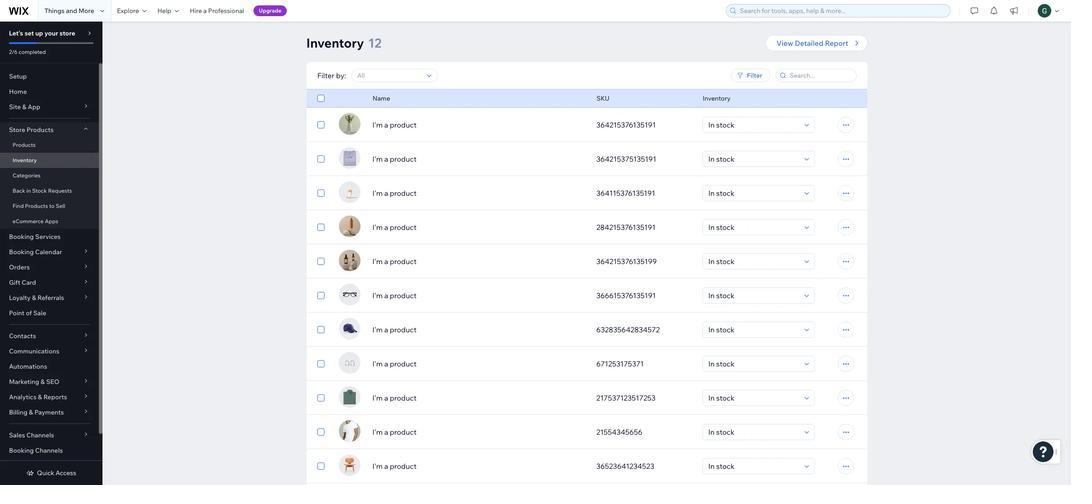 Task type: describe. For each thing, give the bounding box(es) containing it.
364215376135199
[[597, 257, 657, 266]]

app
[[28, 103, 40, 111]]

loyalty & referrals
[[9, 294, 64, 302]]

sales
[[9, 432, 25, 440]]

product for 364215376135199
[[390, 257, 417, 266]]

sales channels button
[[0, 428, 99, 443]]

point of sale
[[9, 309, 46, 318]]

& for analytics
[[38, 394, 42, 402]]

select field for 364215376135191
[[706, 117, 802, 133]]

366615376135191
[[597, 291, 656, 300]]

apps
[[45, 218, 58, 225]]

booking channels
[[9, 447, 63, 455]]

to
[[49, 203, 55, 210]]

217537123517253
[[597, 394, 656, 403]]

let's set up your store
[[9, 29, 75, 37]]

632835642834572
[[597, 326, 660, 335]]

i'm a product button for 366615376135191
[[373, 291, 586, 301]]

i'm for 632835642834572
[[373, 326, 383, 335]]

filter by:
[[317, 71, 346, 80]]

hire a professional link
[[184, 0, 250, 22]]

671253175371
[[597, 360, 644, 369]]

product for 364115376135191
[[390, 189, 417, 198]]

store products
[[9, 126, 54, 134]]

i'm for 21554345656
[[373, 428, 383, 437]]

select field for 671253175371
[[706, 357, 802, 372]]

quick access
[[37, 470, 76, 478]]

booking services link
[[0, 229, 99, 245]]

setup
[[9, 72, 27, 81]]

a for 364115376135191
[[384, 189, 388, 198]]

report
[[825, 39, 849, 48]]

communications button
[[0, 344, 99, 359]]

a for 364215376135191
[[384, 121, 388, 130]]

set
[[25, 29, 34, 37]]

hire a professional
[[190, 7, 244, 15]]

channels for sales channels
[[26, 432, 54, 440]]

analytics
[[9, 394, 37, 402]]

12
[[368, 35, 382, 51]]

things
[[45, 7, 65, 15]]

store products button
[[0, 122, 99, 138]]

select field for 217537123517253
[[706, 391, 802, 406]]

communications
[[9, 348, 59, 356]]

product for 632835642834572
[[390, 326, 417, 335]]

36523641234523
[[597, 462, 655, 471]]

product for 671253175371
[[390, 360, 417, 369]]

reports
[[43, 394, 67, 402]]

product for 217537123517253
[[390, 394, 417, 403]]

site & app button
[[0, 99, 99, 115]]

card
[[22, 279, 36, 287]]

364215375135191
[[597, 155, 657, 164]]

booking calendar
[[9, 248, 62, 256]]

find products to sell
[[13, 203, 65, 210]]

home
[[9, 88, 27, 96]]

help button
[[152, 0, 184, 22]]

select field for 364115376135191
[[706, 186, 802, 201]]

a for 366615376135191
[[384, 291, 388, 300]]

marketing
[[9, 378, 39, 386]]

categories link
[[0, 168, 99, 183]]

orders button
[[0, 260, 99, 275]]

Search for tools, apps, help & more... field
[[738, 4, 948, 17]]

& for site
[[22, 103, 26, 111]]

and
[[66, 7, 77, 15]]

i'm for 217537123517253
[[373, 394, 383, 403]]

1 vertical spatial products
[[13, 142, 36, 148]]

product for 366615376135191
[[390, 291, 417, 300]]

a for 671253175371
[[384, 360, 388, 369]]

i'm a product button for 364215376135199
[[373, 256, 586, 267]]

sale
[[33, 309, 46, 318]]

products for store
[[27, 126, 54, 134]]

billing & payments button
[[0, 405, 99, 420]]

filter for filter
[[747, 72, 763, 80]]

back
[[13, 188, 25, 194]]

booking channels link
[[0, 443, 99, 459]]

select field for 364215375135191
[[706, 152, 802, 167]]

a for 36523641234523
[[384, 462, 388, 471]]

sell
[[56, 203, 65, 210]]

your
[[45, 29, 58, 37]]

upgrade
[[259, 7, 282, 14]]

364115376135191
[[597, 189, 656, 198]]

i'm a product button for 36523641234523
[[373, 461, 586, 472]]

select field for 36523641234523
[[706, 459, 802, 474]]

quick access button
[[26, 470, 76, 478]]

site & app
[[9, 103, 40, 111]]

i'm a product for 671253175371
[[373, 360, 417, 369]]

setup link
[[0, 69, 99, 84]]

0 vertical spatial inventory
[[306, 35, 364, 51]]

product for 284215376135191
[[390, 223, 417, 232]]

sku
[[597, 94, 610, 103]]

a for 217537123517253
[[384, 394, 388, 403]]

referrals
[[38, 294, 64, 302]]

21554345656
[[597, 428, 643, 437]]

billing
[[9, 409, 27, 417]]

i'm for 364215376135199
[[373, 257, 383, 266]]

i'm a product for 217537123517253
[[373, 394, 417, 403]]

All field
[[355, 69, 425, 82]]

contacts button
[[0, 329, 99, 344]]

booking for booking channels
[[9, 447, 34, 455]]

view detailed report
[[777, 39, 849, 48]]

i'm a product button for 632835642834572
[[373, 325, 586, 335]]

select field for 632835642834572
[[706, 322, 802, 338]]

by:
[[336, 71, 346, 80]]

ecommerce apps link
[[0, 214, 99, 229]]

up
[[35, 29, 43, 37]]

gift card
[[9, 279, 36, 287]]

booking for booking calendar
[[9, 248, 34, 256]]

calendar
[[35, 248, 62, 256]]

detailed
[[795, 39, 824, 48]]



Task type: vqa. For each thing, say whether or not it's contained in the screenshot.
reviews at the top left of the page
no



Task type: locate. For each thing, give the bounding box(es) containing it.
store
[[9, 126, 25, 134]]

analytics & reports button
[[0, 390, 99, 405]]

a for 21554345656
[[384, 428, 388, 437]]

1 horizontal spatial filter
[[747, 72, 763, 80]]

home link
[[0, 84, 99, 99]]

find products to sell link
[[0, 199, 99, 214]]

& left seo
[[41, 378, 45, 386]]

i'm for 36523641234523
[[373, 462, 383, 471]]

10 i'm a product from the top
[[373, 428, 417, 437]]

a for 364215375135191
[[384, 155, 388, 164]]

things and more
[[45, 7, 94, 15]]

marketing & seo
[[9, 378, 59, 386]]

i'm
[[373, 121, 383, 130], [373, 155, 383, 164], [373, 189, 383, 198], [373, 223, 383, 232], [373, 257, 383, 266], [373, 291, 383, 300], [373, 326, 383, 335], [373, 360, 383, 369], [373, 394, 383, 403], [373, 428, 383, 437], [373, 462, 383, 471]]

& for marketing
[[41, 378, 45, 386]]

gift card button
[[0, 275, 99, 291]]

find
[[13, 203, 24, 210]]

products inside popup button
[[27, 126, 54, 134]]

1 horizontal spatial inventory
[[306, 35, 364, 51]]

filter for filter by:
[[317, 71, 334, 80]]

6 product from the top
[[390, 291, 417, 300]]

2 booking from the top
[[9, 248, 34, 256]]

i'm a product for 364215376135191
[[373, 121, 417, 130]]

booking inside booking services link
[[9, 233, 34, 241]]

seo
[[46, 378, 59, 386]]

booking down ecommerce
[[9, 233, 34, 241]]

0 vertical spatial channels
[[26, 432, 54, 440]]

booking inside booking channels link
[[9, 447, 34, 455]]

Select field
[[706, 117, 802, 133], [706, 152, 802, 167], [706, 186, 802, 201], [706, 220, 802, 235], [706, 254, 802, 269], [706, 288, 802, 304], [706, 322, 802, 338], [706, 357, 802, 372], [706, 391, 802, 406], [706, 425, 802, 440], [706, 459, 802, 474]]

3 select field from the top
[[706, 186, 802, 201]]

1 product from the top
[[390, 121, 417, 130]]

gift
[[9, 279, 20, 287]]

channels for booking channels
[[35, 447, 63, 455]]

contacts
[[9, 332, 36, 340]]

4 i'm from the top
[[373, 223, 383, 232]]

1 vertical spatial booking
[[9, 248, 34, 256]]

stock
[[32, 188, 47, 194]]

1 vertical spatial inventory
[[703, 94, 731, 103]]

8 i'm from the top
[[373, 360, 383, 369]]

4 product from the top
[[390, 223, 417, 232]]

2 vertical spatial inventory
[[13, 157, 37, 164]]

5 i'm a product button from the top
[[373, 256, 586, 267]]

&
[[22, 103, 26, 111], [32, 294, 36, 302], [41, 378, 45, 386], [38, 394, 42, 402], [29, 409, 33, 417]]

services
[[35, 233, 61, 241]]

i'm a product for 366615376135191
[[373, 291, 417, 300]]

8 i'm a product button from the top
[[373, 359, 586, 370]]

7 i'm a product from the top
[[373, 326, 417, 335]]

i'm a product for 364115376135191
[[373, 189, 417, 198]]

7 i'm from the top
[[373, 326, 383, 335]]

i'm for 366615376135191
[[373, 291, 383, 300]]

inventory
[[306, 35, 364, 51], [703, 94, 731, 103], [13, 157, 37, 164]]

categories
[[13, 172, 41, 179]]

2 i'm a product from the top
[[373, 155, 417, 164]]

None checkbox
[[317, 154, 324, 165], [317, 256, 324, 267], [317, 291, 324, 301], [317, 359, 324, 370], [317, 461, 324, 472], [317, 154, 324, 165], [317, 256, 324, 267], [317, 291, 324, 301], [317, 359, 324, 370], [317, 461, 324, 472]]

a for 364215376135199
[[384, 257, 388, 266]]

a for 632835642834572
[[384, 326, 388, 335]]

automations link
[[0, 359, 99, 375]]

booking inside booking calendar popup button
[[9, 248, 34, 256]]

2 product from the top
[[390, 155, 417, 164]]

11 i'm from the top
[[373, 462, 383, 471]]

None checkbox
[[317, 93, 324, 104], [317, 120, 324, 130], [317, 188, 324, 199], [317, 222, 324, 233], [317, 325, 324, 335], [317, 393, 324, 404], [317, 427, 324, 438], [317, 93, 324, 104], [317, 120, 324, 130], [317, 188, 324, 199], [317, 222, 324, 233], [317, 325, 324, 335], [317, 393, 324, 404], [317, 427, 324, 438]]

2 horizontal spatial inventory
[[703, 94, 731, 103]]

4 select field from the top
[[706, 220, 802, 235]]

i'm a product for 364215375135191
[[373, 155, 417, 164]]

booking for booking services
[[9, 233, 34, 241]]

i'm a product button for 217537123517253
[[373, 393, 586, 404]]

products link
[[0, 138, 99, 153]]

5 i'm a product from the top
[[373, 257, 417, 266]]

& right billing
[[29, 409, 33, 417]]

1 vertical spatial channels
[[35, 447, 63, 455]]

channels down the sales channels popup button
[[35, 447, 63, 455]]

& left reports
[[38, 394, 42, 402]]

2 select field from the top
[[706, 152, 802, 167]]

professional
[[208, 7, 244, 15]]

channels up the booking channels
[[26, 432, 54, 440]]

364215376135191
[[597, 121, 656, 130]]

2 vertical spatial products
[[25, 203, 48, 210]]

explore
[[117, 7, 139, 15]]

& right loyalty
[[32, 294, 36, 302]]

9 select field from the top
[[706, 391, 802, 406]]

3 i'm a product button from the top
[[373, 188, 586, 199]]

7 product from the top
[[390, 326, 417, 335]]

9 i'm a product button from the top
[[373, 393, 586, 404]]

more
[[79, 7, 94, 15]]

& right site
[[22, 103, 26, 111]]

sidebar element
[[0, 22, 103, 486]]

8 product from the top
[[390, 360, 417, 369]]

4 i'm a product from the top
[[373, 223, 417, 232]]

back in stock requests link
[[0, 183, 99, 199]]

0 vertical spatial booking
[[9, 233, 34, 241]]

automations
[[9, 363, 47, 371]]

3 product from the top
[[390, 189, 417, 198]]

select field for 364215376135199
[[706, 254, 802, 269]]

10 i'm from the top
[[373, 428, 383, 437]]

view detailed report button
[[766, 35, 868, 51]]

i'm for 671253175371
[[373, 360, 383, 369]]

i'm a product button for 21554345656
[[373, 427, 586, 438]]

view
[[777, 39, 794, 48]]

8 i'm a product from the top
[[373, 360, 417, 369]]

7 select field from the top
[[706, 322, 802, 338]]

1 booking from the top
[[9, 233, 34, 241]]

11 i'm a product button from the top
[[373, 461, 586, 472]]

i'm a product for 364215376135199
[[373, 257, 417, 266]]

4 i'm a product button from the top
[[373, 222, 586, 233]]

back in stock requests
[[13, 188, 72, 194]]

3 booking from the top
[[9, 447, 34, 455]]

a for 284215376135191
[[384, 223, 388, 232]]

1 i'm from the top
[[373, 121, 383, 130]]

10 i'm a product button from the top
[[373, 427, 586, 438]]

product for 364215376135191
[[390, 121, 417, 130]]

completed
[[19, 49, 46, 55]]

9 i'm from the top
[[373, 394, 383, 403]]

284215376135191
[[597, 223, 656, 232]]

a inside hire a professional 'link'
[[203, 7, 207, 15]]

booking up orders at the left of the page
[[9, 248, 34, 256]]

i'm for 364215375135191
[[373, 155, 383, 164]]

2 vertical spatial booking
[[9, 447, 34, 455]]

Search... field
[[787, 69, 854, 82]]

filter inside button
[[747, 72, 763, 80]]

11 select field from the top
[[706, 459, 802, 474]]

2/6 completed
[[9, 49, 46, 55]]

store
[[60, 29, 75, 37]]

products up products link
[[27, 126, 54, 134]]

help
[[158, 7, 171, 15]]

billing & payments
[[9, 409, 64, 417]]

2 i'm from the top
[[373, 155, 383, 164]]

filter button
[[731, 69, 771, 82]]

products for find
[[25, 203, 48, 210]]

point
[[9, 309, 24, 318]]

loyalty
[[9, 294, 31, 302]]

11 i'm a product from the top
[[373, 462, 417, 471]]

& for loyalty
[[32, 294, 36, 302]]

in
[[26, 188, 31, 194]]

inventory inside inventory link
[[13, 157, 37, 164]]

6 i'm a product from the top
[[373, 291, 417, 300]]

channels inside popup button
[[26, 432, 54, 440]]

select field for 284215376135191
[[706, 220, 802, 235]]

ecommerce
[[13, 218, 44, 225]]

point of sale link
[[0, 306, 99, 321]]

filter
[[317, 71, 334, 80], [747, 72, 763, 80]]

9 i'm a product from the top
[[373, 394, 417, 403]]

hire
[[190, 7, 202, 15]]

5 select field from the top
[[706, 254, 802, 269]]

i'm for 364215376135191
[[373, 121, 383, 130]]

i'm a product button for 364215375135191
[[373, 154, 586, 165]]

10 select field from the top
[[706, 425, 802, 440]]

5 i'm from the top
[[373, 257, 383, 266]]

booking
[[9, 233, 34, 241], [9, 248, 34, 256], [9, 447, 34, 455]]

1 select field from the top
[[706, 117, 802, 133]]

0 horizontal spatial inventory
[[13, 157, 37, 164]]

booking services
[[9, 233, 61, 241]]

product for 36523641234523
[[390, 462, 417, 471]]

6 i'm from the top
[[373, 291, 383, 300]]

7 i'm a product button from the top
[[373, 325, 586, 335]]

orders
[[9, 264, 30, 272]]

0 vertical spatial products
[[27, 126, 54, 134]]

0 horizontal spatial filter
[[317, 71, 334, 80]]

product
[[390, 121, 417, 130], [390, 155, 417, 164], [390, 189, 417, 198], [390, 223, 417, 232], [390, 257, 417, 266], [390, 291, 417, 300], [390, 326, 417, 335], [390, 360, 417, 369], [390, 394, 417, 403], [390, 428, 417, 437], [390, 462, 417, 471]]

2/6
[[9, 49, 17, 55]]

i'm a product button for 364115376135191
[[373, 188, 586, 199]]

inventory 12
[[306, 35, 382, 51]]

select field for 366615376135191
[[706, 288, 802, 304]]

upgrade button
[[254, 5, 287, 16]]

inventory link
[[0, 153, 99, 168]]

i'm a product button for 284215376135191
[[373, 222, 586, 233]]

3 i'm a product from the top
[[373, 189, 417, 198]]

ecommerce apps
[[13, 218, 58, 225]]

booking down sales
[[9, 447, 34, 455]]

i'm a product for 21554345656
[[373, 428, 417, 437]]

8 select field from the top
[[706, 357, 802, 372]]

product for 364215375135191
[[390, 155, 417, 164]]

6 i'm a product button from the top
[[373, 291, 586, 301]]

& for billing
[[29, 409, 33, 417]]

site
[[9, 103, 21, 111]]

i'm a product for 36523641234523
[[373, 462, 417, 471]]

products up ecommerce apps
[[25, 203, 48, 210]]

i'm a product for 632835642834572
[[373, 326, 417, 335]]

product for 21554345656
[[390, 428, 417, 437]]

products
[[27, 126, 54, 134], [13, 142, 36, 148], [25, 203, 48, 210]]

5 product from the top
[[390, 257, 417, 266]]

10 product from the top
[[390, 428, 417, 437]]

products down store
[[13, 142, 36, 148]]

1 i'm a product from the top
[[373, 121, 417, 130]]

marketing & seo button
[[0, 375, 99, 390]]

access
[[56, 470, 76, 478]]

1 i'm a product button from the top
[[373, 120, 586, 130]]

2 i'm a product button from the top
[[373, 154, 586, 165]]

i'm a product for 284215376135191
[[373, 223, 417, 232]]

i'm for 364115376135191
[[373, 189, 383, 198]]

6 select field from the top
[[706, 288, 802, 304]]

i'm a product button for 671253175371
[[373, 359, 586, 370]]

i'm for 284215376135191
[[373, 223, 383, 232]]

let's
[[9, 29, 23, 37]]

booking calendar button
[[0, 245, 99, 260]]

analytics & reports
[[9, 394, 67, 402]]

quick
[[37, 470, 54, 478]]

i'm a product button for 364215376135191
[[373, 120, 586, 130]]

select field for 21554345656
[[706, 425, 802, 440]]

3 i'm from the top
[[373, 189, 383, 198]]

9 product from the top
[[390, 394, 417, 403]]

11 product from the top
[[390, 462, 417, 471]]



